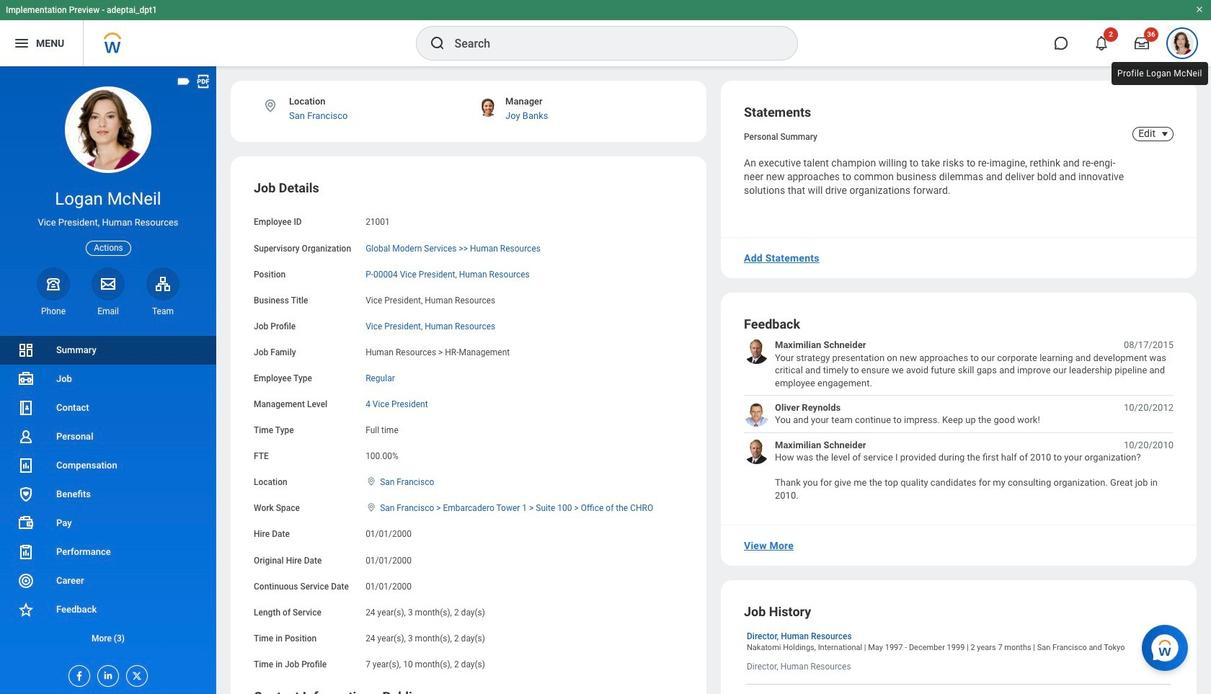 Task type: locate. For each thing, give the bounding box(es) containing it.
employee's photo (oliver reynolds) image
[[744, 402, 770, 427]]

linkedin image
[[98, 666, 114, 682]]

0 vertical spatial employee's photo (maximilian schneider) image
[[744, 339, 770, 364]]

1 vertical spatial employee's photo (maximilian schneider) image
[[744, 439, 770, 464]]

personal summary element
[[744, 129, 818, 142]]

view printable version (pdf) image
[[195, 74, 211, 89]]

team logan mcneil element
[[146, 306, 180, 317]]

inbox large image
[[1135, 36, 1150, 50]]

justify image
[[13, 35, 30, 52]]

0 vertical spatial location image
[[366, 477, 377, 487]]

group
[[254, 180, 684, 671]]

performance image
[[17, 544, 35, 561]]

view team image
[[154, 275, 172, 293]]

close environment banner image
[[1196, 5, 1204, 14]]

list
[[0, 336, 216, 653], [744, 339, 1174, 502]]

compensation image
[[17, 457, 35, 475]]

employee's photo (maximilian schneider) image
[[744, 339, 770, 364], [744, 439, 770, 464]]

employee's photo (maximilian schneider) image up employee's photo (oliver reynolds)
[[744, 339, 770, 364]]

job image
[[17, 371, 35, 388]]

1 vertical spatial location image
[[366, 503, 377, 513]]

location image
[[366, 477, 377, 487], [366, 503, 377, 513]]

mail image
[[100, 275, 117, 293]]

search image
[[429, 35, 446, 52]]

tooltip
[[1109, 59, 1211, 88]]

banner
[[0, 0, 1212, 66]]

email logan mcneil element
[[92, 306, 125, 317]]

phone image
[[43, 275, 63, 293]]

1 location image from the top
[[366, 477, 377, 487]]

contact image
[[17, 400, 35, 417]]

0 horizontal spatial list
[[0, 336, 216, 653]]

personal image
[[17, 428, 35, 446]]

employee's photo (maximilian schneider) image down employee's photo (oliver reynolds)
[[744, 439, 770, 464]]

1 employee's photo (maximilian schneider) image from the top
[[744, 339, 770, 364]]

tag image
[[176, 74, 192, 89]]



Task type: vqa. For each thing, say whether or not it's contained in the screenshot.
2nd location image from the bottom
yes



Task type: describe. For each thing, give the bounding box(es) containing it.
pay image
[[17, 515, 35, 532]]

x image
[[127, 666, 143, 682]]

career image
[[17, 573, 35, 590]]

caret down image
[[1157, 128, 1174, 140]]

2 employee's photo (maximilian schneider) image from the top
[[744, 439, 770, 464]]

summary image
[[17, 342, 35, 359]]

phone logan mcneil element
[[37, 306, 70, 317]]

Search Workday  search field
[[455, 27, 768, 59]]

feedback image
[[17, 601, 35, 619]]

navigation pane region
[[0, 66, 216, 695]]

profile logan mcneil image
[[1171, 32, 1194, 58]]

2 location image from the top
[[366, 503, 377, 513]]

location image
[[263, 98, 278, 114]]

1 horizontal spatial list
[[744, 339, 1174, 502]]

benefits image
[[17, 486, 35, 503]]

facebook image
[[69, 666, 85, 682]]

notifications large image
[[1095, 36, 1109, 50]]

full time element
[[366, 423, 399, 436]]



